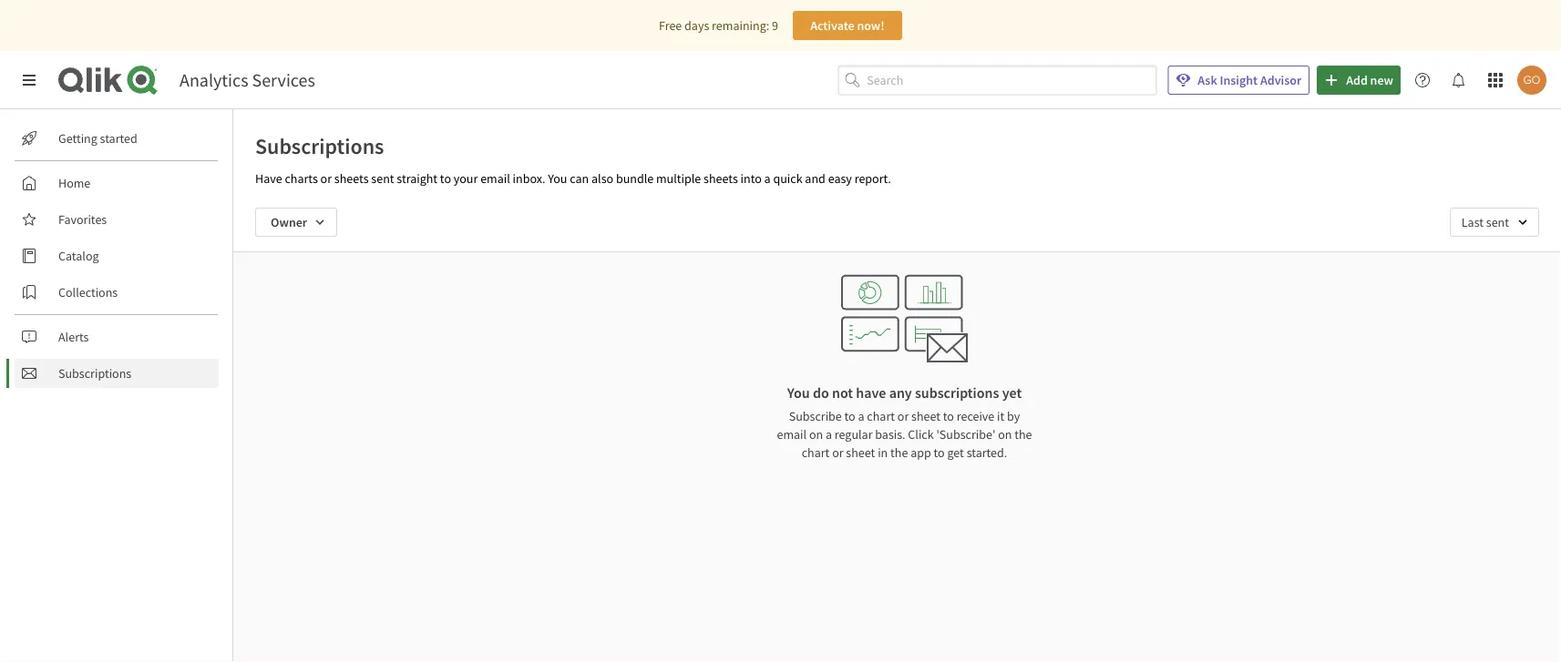 Task type: describe. For each thing, give the bounding box(es) containing it.
you do not have any subscriptions yet subscribe to a chart or sheet to receive it by email on a regular basis. click 'subscribe' on the chart or sheet in the app to get started.
[[777, 384, 1032, 461]]

regular
[[835, 427, 873, 443]]

multiple
[[656, 170, 701, 187]]

to up regular on the right bottom of the page
[[845, 408, 856, 425]]

9
[[772, 17, 778, 34]]

now!
[[857, 17, 885, 34]]

1 sheets from the left
[[334, 170, 369, 187]]

analytics services
[[180, 69, 315, 92]]

owner button
[[255, 208, 337, 237]]

new
[[1370, 72, 1394, 88]]

navigation pane element
[[0, 117, 232, 396]]

2 sheets from the left
[[704, 170, 738, 187]]

getting
[[58, 130, 97, 147]]

ask insight advisor button
[[1168, 66, 1310, 95]]

0 horizontal spatial chart
[[802, 445, 830, 461]]

started
[[100, 130, 137, 147]]

add new
[[1346, 72, 1394, 88]]

started.
[[967, 445, 1007, 461]]

getting started
[[58, 130, 137, 147]]

1 vertical spatial or
[[898, 408, 909, 425]]

home link
[[15, 169, 219, 198]]

2 on from the left
[[998, 427, 1012, 443]]

2 vertical spatial or
[[832, 445, 844, 461]]

2 vertical spatial a
[[826, 427, 832, 443]]

by
[[1007, 408, 1020, 425]]

getting started link
[[15, 124, 219, 153]]

0 vertical spatial sent
[[371, 170, 394, 187]]

owner
[[271, 214, 307, 231]]

favorites link
[[15, 205, 219, 234]]

add new button
[[1317, 66, 1401, 95]]

subscriptions link
[[15, 359, 219, 388]]

alerts
[[58, 329, 89, 345]]

have
[[255, 170, 282, 187]]

searchbar element
[[838, 65, 1157, 95]]

free
[[659, 17, 682, 34]]

home
[[58, 175, 90, 191]]

get
[[947, 445, 964, 461]]

1 horizontal spatial the
[[1015, 427, 1032, 443]]

quick
[[773, 170, 803, 187]]

email inside "you do not have any subscriptions yet subscribe to a chart or sheet to receive it by email on a regular basis. click 'subscribe' on the chart or sheet in the app to get started."
[[777, 427, 807, 443]]

0 horizontal spatial sheet
[[846, 445, 875, 461]]

inbox.
[[513, 170, 545, 187]]

analytics
[[180, 69, 248, 92]]

subscriptions inside the subscriptions link
[[58, 365, 131, 382]]

services
[[252, 69, 315, 92]]

receive
[[957, 408, 995, 425]]

have
[[856, 384, 886, 402]]

collections link
[[15, 278, 219, 307]]

straight
[[397, 170, 438, 187]]



Task type: vqa. For each thing, say whether or not it's contained in the screenshot.
topmost management
no



Task type: locate. For each thing, give the bounding box(es) containing it.
1 horizontal spatial chart
[[867, 408, 895, 425]]

a down subscribe
[[826, 427, 832, 443]]

1 horizontal spatial on
[[998, 427, 1012, 443]]

1 vertical spatial a
[[858, 408, 865, 425]]

ask
[[1198, 72, 1217, 88]]

a
[[764, 170, 771, 187], [858, 408, 865, 425], [826, 427, 832, 443]]

0 horizontal spatial email
[[480, 170, 510, 187]]

or
[[320, 170, 332, 187], [898, 408, 909, 425], [832, 445, 844, 461]]

sheets
[[334, 170, 369, 187], [704, 170, 738, 187]]

favorites
[[58, 211, 107, 228]]

not
[[832, 384, 853, 402]]

can
[[570, 170, 589, 187]]

in
[[878, 445, 888, 461]]

0 horizontal spatial subscriptions
[[58, 365, 131, 382]]

0 vertical spatial or
[[320, 170, 332, 187]]

easy
[[828, 170, 852, 187]]

subscriptions down the alerts
[[58, 365, 131, 382]]

close sidebar menu image
[[22, 73, 36, 87]]

gary orlando image
[[1518, 66, 1547, 95]]

chart
[[867, 408, 895, 425], [802, 445, 830, 461]]

Last sent field
[[1450, 208, 1539, 237]]

you inside "you do not have any subscriptions yet subscribe to a chart or sheet to receive it by email on a regular basis. click 'subscribe' on the chart or sheet in the app to get started."
[[787, 384, 810, 402]]

you left can
[[548, 170, 567, 187]]

1 horizontal spatial you
[[787, 384, 810, 402]]

subscriptions
[[255, 132, 384, 160], [58, 365, 131, 382]]

on down subscribe
[[809, 427, 823, 443]]

app
[[911, 445, 931, 461]]

1 vertical spatial subscriptions
[[58, 365, 131, 382]]

it
[[997, 408, 1005, 425]]

sheet
[[911, 408, 941, 425], [846, 445, 875, 461]]

any
[[889, 384, 912, 402]]

yet
[[1002, 384, 1022, 402]]

1 vertical spatial you
[[787, 384, 810, 402]]

0 vertical spatial a
[[764, 170, 771, 187]]

email right your
[[480, 170, 510, 187]]

chart up basis.
[[867, 408, 895, 425]]

activate now! link
[[793, 11, 902, 40]]

bundle
[[616, 170, 654, 187]]

sheets left into
[[704, 170, 738, 187]]

sent
[[371, 170, 394, 187], [1486, 214, 1509, 231]]

sheets right charts
[[334, 170, 369, 187]]

catalog link
[[15, 242, 219, 271]]

1 vertical spatial chart
[[802, 445, 830, 461]]

click
[[908, 427, 934, 443]]

or down regular on the right bottom of the page
[[832, 445, 844, 461]]

subscriptions up charts
[[255, 132, 384, 160]]

last
[[1462, 214, 1484, 231]]

or right charts
[[320, 170, 332, 187]]

sent right last
[[1486, 214, 1509, 231]]

0 vertical spatial subscriptions
[[255, 132, 384, 160]]

or up basis.
[[898, 408, 909, 425]]

on
[[809, 427, 823, 443], [998, 427, 1012, 443]]

advisor
[[1260, 72, 1302, 88]]

subscriptions
[[915, 384, 999, 402]]

you left do
[[787, 384, 810, 402]]

activate now!
[[810, 17, 885, 34]]

2 horizontal spatial a
[[858, 408, 865, 425]]

sent inside "field"
[[1486, 214, 1509, 231]]

add
[[1346, 72, 1368, 88]]

email
[[480, 170, 510, 187], [777, 427, 807, 443]]

to
[[440, 170, 451, 187], [845, 408, 856, 425], [943, 408, 954, 425], [934, 445, 945, 461]]

1 on from the left
[[809, 427, 823, 443]]

to left your
[[440, 170, 451, 187]]

1 vertical spatial email
[[777, 427, 807, 443]]

to down subscriptions
[[943, 408, 954, 425]]

0 vertical spatial sheet
[[911, 408, 941, 425]]

0 vertical spatial chart
[[867, 408, 895, 425]]

0 vertical spatial email
[[480, 170, 510, 187]]

2 horizontal spatial or
[[898, 408, 909, 425]]

remaining:
[[712, 17, 769, 34]]

1 horizontal spatial sent
[[1486, 214, 1509, 231]]

sent left straight
[[371, 170, 394, 187]]

0 horizontal spatial sheets
[[334, 170, 369, 187]]

email down subscribe
[[777, 427, 807, 443]]

sheet up click
[[911, 408, 941, 425]]

alerts link
[[15, 323, 219, 352]]

0 vertical spatial you
[[548, 170, 567, 187]]

1 horizontal spatial subscriptions
[[255, 132, 384, 160]]

basis.
[[875, 427, 906, 443]]

catalog
[[58, 248, 99, 264]]

1 vertical spatial the
[[891, 445, 908, 461]]

analytics services element
[[180, 69, 315, 92]]

1 horizontal spatial email
[[777, 427, 807, 443]]

have charts or sheets sent straight to your email inbox. you can also bundle multiple sheets into a quick and easy report.
[[255, 170, 891, 187]]

ask insight advisor
[[1198, 72, 1302, 88]]

activate
[[810, 17, 855, 34]]

do
[[813, 384, 829, 402]]

to left get
[[934, 445, 945, 461]]

'subscribe'
[[936, 427, 996, 443]]

sheet down regular on the right bottom of the page
[[846, 445, 875, 461]]

a up regular on the right bottom of the page
[[858, 408, 865, 425]]

free days remaining: 9
[[659, 17, 778, 34]]

0 horizontal spatial on
[[809, 427, 823, 443]]

insight
[[1220, 72, 1258, 88]]

on down 'it'
[[998, 427, 1012, 443]]

the
[[1015, 427, 1032, 443], [891, 445, 908, 461]]

your
[[454, 170, 478, 187]]

you
[[548, 170, 567, 187], [787, 384, 810, 402]]

Search text field
[[867, 65, 1157, 95]]

0 horizontal spatial a
[[764, 170, 771, 187]]

collections
[[58, 284, 118, 301]]

0 horizontal spatial you
[[548, 170, 567, 187]]

1 vertical spatial sheet
[[846, 445, 875, 461]]

0 horizontal spatial the
[[891, 445, 908, 461]]

charts
[[285, 170, 318, 187]]

report.
[[855, 170, 891, 187]]

1 vertical spatial sent
[[1486, 214, 1509, 231]]

0 horizontal spatial sent
[[371, 170, 394, 187]]

days
[[685, 17, 709, 34]]

last sent
[[1462, 214, 1509, 231]]

the down "by" at the right bottom of the page
[[1015, 427, 1032, 443]]

1 horizontal spatial or
[[832, 445, 844, 461]]

1 horizontal spatial a
[[826, 427, 832, 443]]

and
[[805, 170, 826, 187]]

also
[[592, 170, 614, 187]]

the right in
[[891, 445, 908, 461]]

1 horizontal spatial sheet
[[911, 408, 941, 425]]

1 horizontal spatial sheets
[[704, 170, 738, 187]]

0 vertical spatial the
[[1015, 427, 1032, 443]]

filters region
[[233, 193, 1561, 252]]

subscribe
[[789, 408, 842, 425]]

0 horizontal spatial or
[[320, 170, 332, 187]]

into
[[741, 170, 762, 187]]

chart down subscribe
[[802, 445, 830, 461]]

a right into
[[764, 170, 771, 187]]



